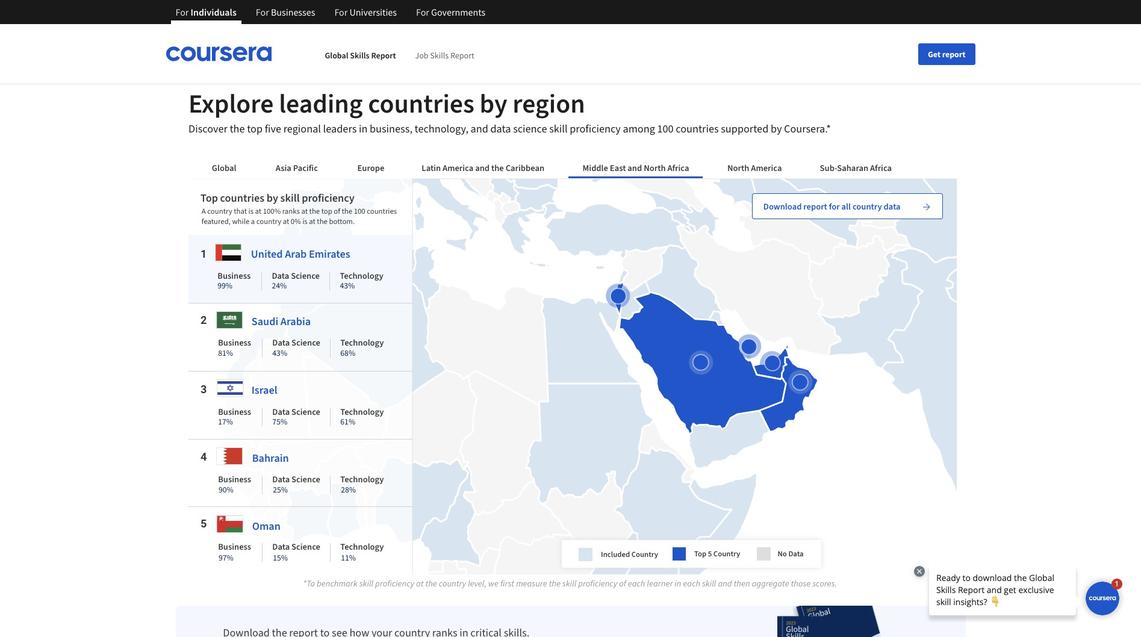 Task type: locate. For each thing, give the bounding box(es) containing it.
0 horizontal spatial report
[[371, 50, 396, 60]]

2 for from the left
[[256, 6, 269, 18]]

4 for from the left
[[416, 6, 429, 18]]

for for governments
[[416, 6, 429, 18]]

for left individuals
[[176, 6, 189, 18]]

1 report from the left
[[371, 50, 396, 60]]

0 horizontal spatial skills
[[350, 50, 369, 60]]

coursera logo image
[[166, 46, 272, 61]]

3 for from the left
[[334, 6, 348, 18]]

for individuals
[[176, 6, 237, 18]]

skills for job
[[430, 50, 449, 60]]

2 skills from the left
[[430, 50, 449, 60]]

for left businesses
[[256, 6, 269, 18]]

skills right job
[[430, 50, 449, 60]]

skills
[[350, 50, 369, 60], [430, 50, 449, 60]]

for for universities
[[334, 6, 348, 18]]

for left "governments"
[[416, 6, 429, 18]]

get
[[928, 48, 941, 59]]

1 horizontal spatial skills
[[430, 50, 449, 60]]

for for individuals
[[176, 6, 189, 18]]

for left "universities"
[[334, 6, 348, 18]]

job skills report link
[[415, 50, 474, 60]]

1 skills from the left
[[350, 50, 369, 60]]

2 report from the left
[[450, 50, 474, 60]]

report right job
[[450, 50, 474, 60]]

for
[[176, 6, 189, 18], [256, 6, 269, 18], [334, 6, 348, 18], [416, 6, 429, 18]]

report
[[371, 50, 396, 60], [450, 50, 474, 60]]

skills right global
[[350, 50, 369, 60]]

report for job skills report
[[450, 50, 474, 60]]

report left job
[[371, 50, 396, 60]]

1 horizontal spatial report
[[450, 50, 474, 60]]

1 for from the left
[[176, 6, 189, 18]]



Task type: vqa. For each thing, say whether or not it's contained in the screenshot.
of students agree that a Professional Certificate will help them secure a job
no



Task type: describe. For each thing, give the bounding box(es) containing it.
global
[[325, 50, 348, 60]]

individuals
[[191, 6, 237, 18]]

job skills report
[[415, 50, 474, 60]]

get report button
[[918, 43, 975, 65]]

report for global skills report
[[371, 50, 396, 60]]

governments
[[431, 6, 485, 18]]

for governments
[[416, 6, 485, 18]]

get report
[[928, 48, 966, 59]]

businesses
[[271, 6, 315, 18]]

banner navigation
[[166, 0, 495, 24]]

skills for global
[[350, 50, 369, 60]]

job
[[415, 50, 428, 60]]

report
[[942, 48, 966, 59]]

universities
[[350, 6, 397, 18]]

for universities
[[334, 6, 397, 18]]

for for businesses
[[256, 6, 269, 18]]

for businesses
[[256, 6, 315, 18]]

global skills report
[[325, 50, 396, 60]]

global skills report link
[[325, 50, 396, 60]]



